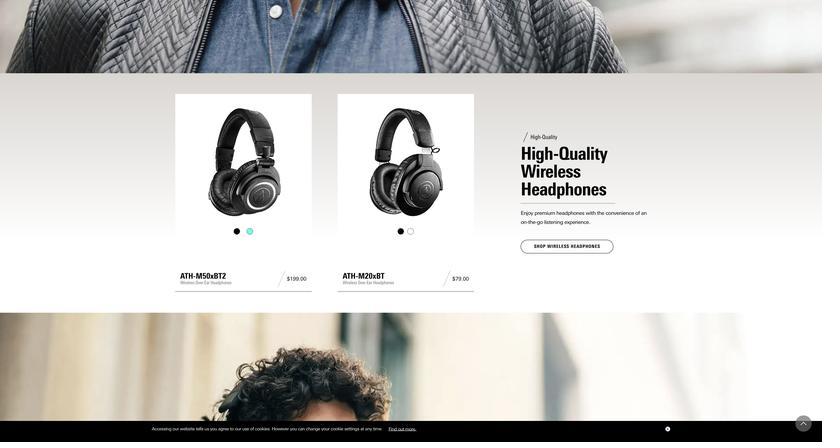 Task type: describe. For each thing, give the bounding box(es) containing it.
the
[[598, 210, 605, 216]]

headphones inside button
[[571, 244, 601, 249]]

use
[[243, 427, 249, 432]]

headphones inside high-quality wireless headphones
[[521, 178, 607, 200]]

an
[[642, 210, 647, 216]]

headphones |audio-technica image
[[0, 313, 823, 442]]

shop wireless headphones button
[[521, 240, 614, 254]]

shop wireless headphones link
[[521, 240, 614, 254]]

out
[[398, 427, 404, 432]]

however
[[272, 427, 289, 432]]

tells
[[196, 427, 204, 432]]

find
[[389, 427, 397, 432]]

change
[[306, 427, 320, 432]]

wireless for ath-m20xbt wireless over-ear headphones
[[343, 280, 357, 286]]

divider line image for ath-m20xbt
[[441, 271, 453, 287]]

go
[[537, 219, 543, 225]]

wireless inside button
[[548, 244, 570, 249]]

shop wireless headphones
[[535, 244, 601, 249]]

any
[[365, 427, 372, 432]]

high-quality
[[531, 134, 558, 141]]

premium
[[535, 210, 556, 216]]

of inside enjoy premium headphones with the convenience of an on-the-go listening experience.
[[636, 210, 640, 216]]

wireless for ath-m50xbt2 wireless over-ear headphones
[[180, 280, 195, 286]]

listening
[[545, 219, 564, 225]]

headphones
[[557, 210, 585, 216]]

headphones inside ath-m20xbt wireless over-ear headphones
[[374, 280, 394, 286]]

time.
[[373, 427, 383, 432]]

over- for m50xbt2
[[196, 280, 205, 286]]

enjoy
[[521, 210, 534, 216]]

arrow up image
[[801, 421, 807, 427]]

accessing
[[152, 427, 172, 432]]

find out more.
[[389, 427, 417, 432]]

$79.00
[[453, 276, 469, 282]]

ear for m20xbt
[[367, 280, 373, 286]]

shop
[[535, 244, 546, 249]]

$199.00
[[287, 276, 307, 282]]

with
[[586, 210, 596, 216]]

find out more. link
[[384, 424, 422, 434]]

accessing our website tells us you agree to our use of cookies. however you can change your cookie settings at any time.
[[152, 427, 384, 432]]

ath-m50xbt2 wireless over-ear headphones
[[180, 271, 232, 286]]

quality for high-quality wireless headphones
[[559, 143, 608, 164]]

ath m20xbt image
[[343, 99, 469, 225]]



Task type: vqa. For each thing, say whether or not it's contained in the screenshot.
shop all link
no



Task type: locate. For each thing, give the bounding box(es) containing it.
ear inside ath-m20xbt wireless over-ear headphones
[[367, 280, 373, 286]]

0 horizontal spatial divider line image
[[276, 271, 287, 287]]

ath-m20xbt wireless over-ear headphones
[[343, 271, 394, 286]]

0 horizontal spatial you
[[210, 427, 217, 432]]

experience.
[[565, 219, 591, 225]]

ath- inside ath-m20xbt wireless over-ear headphones
[[343, 271, 359, 281]]

ath-
[[180, 271, 196, 281], [343, 271, 359, 281]]

0 horizontal spatial option group
[[180, 228, 307, 235]]

ear inside ath-m50xbt2 wireless over-ear headphones
[[205, 280, 210, 286]]

over- inside ath-m20xbt wireless over-ear headphones
[[358, 280, 367, 286]]

the-
[[529, 219, 537, 225]]

1 you from the left
[[210, 427, 217, 432]]

wireless inside ath-m50xbt2 wireless over-ear headphones
[[180, 280, 195, 286]]

1 divider line image from the left
[[276, 271, 287, 287]]

1 horizontal spatial of
[[636, 210, 640, 216]]

quality inside high-quality wireless headphones
[[559, 143, 608, 164]]

wireless
[[521, 160, 581, 182], [548, 244, 570, 249], [180, 280, 195, 286], [343, 280, 357, 286]]

our
[[173, 427, 179, 432], [235, 427, 241, 432]]

0 vertical spatial high-
[[531, 134, 543, 141]]

0 vertical spatial of
[[636, 210, 640, 216]]

1 vertical spatial of
[[250, 427, 254, 432]]

m20xbt
[[359, 271, 385, 281]]

2 you from the left
[[290, 427, 297, 432]]

1 horizontal spatial quality
[[559, 143, 608, 164]]

0 horizontal spatial quality
[[543, 134, 558, 141]]

1 horizontal spatial ath-
[[343, 271, 359, 281]]

our left website
[[173, 427, 179, 432]]

1 horizontal spatial our
[[235, 427, 241, 432]]

agree
[[218, 427, 229, 432]]

headphones inside ath-m50xbt2 wireless over-ear headphones
[[211, 280, 232, 286]]

you
[[210, 427, 217, 432], [290, 427, 297, 432]]

1 vertical spatial quality
[[559, 143, 608, 164]]

1 option group from the left
[[180, 228, 307, 235]]

of right use
[[250, 427, 254, 432]]

settings
[[345, 427, 360, 432]]

0 horizontal spatial our
[[173, 427, 179, 432]]

ear
[[205, 280, 210, 286], [367, 280, 373, 286]]

2 ath- from the left
[[343, 271, 359, 281]]

wireless inside ath-m20xbt wireless over-ear headphones
[[343, 280, 357, 286]]

1 horizontal spatial ear
[[367, 280, 373, 286]]

ath- for m20xbt
[[343, 271, 359, 281]]

high-quality wireless headphones
[[521, 143, 608, 200]]

your
[[322, 427, 330, 432]]

high-
[[531, 134, 543, 141], [521, 143, 559, 164]]

1 horizontal spatial option group
[[342, 228, 470, 235]]

m50xbt2
[[196, 271, 226, 281]]

2 over- from the left
[[358, 280, 367, 286]]

over- for m20xbt
[[358, 280, 367, 286]]

enjoy premium headphones with the convenience of an on-the-go listening experience.
[[521, 210, 647, 225]]

quality
[[543, 134, 558, 141], [559, 143, 608, 164]]

1 horizontal spatial over-
[[358, 280, 367, 286]]

0 horizontal spatial ath-
[[180, 271, 196, 281]]

convenience
[[606, 210, 635, 216]]

wireless inside high-quality wireless headphones
[[521, 160, 581, 182]]

cross image
[[667, 428, 669, 431]]

0 horizontal spatial ear
[[205, 280, 210, 286]]

2 ear from the left
[[367, 280, 373, 286]]

0 vertical spatial quality
[[543, 134, 558, 141]]

more.
[[406, 427, 417, 432]]

our right to
[[235, 427, 241, 432]]

website
[[180, 427, 195, 432]]

1 ath- from the left
[[180, 271, 196, 281]]

ath- inside ath-m50xbt2 wireless over-ear headphones
[[180, 271, 196, 281]]

of left an
[[636, 210, 640, 216]]

high- for high-quality wireless headphones
[[521, 143, 559, 164]]

ath- for m50xbt2
[[180, 271, 196, 281]]

you left can
[[290, 427, 297, 432]]

2 divider line image from the left
[[441, 271, 453, 287]]

us
[[205, 427, 209, 432]]

cookies.
[[255, 427, 271, 432]]

ath-m50xbt2 wireless over-ear headphones image
[[180, 99, 307, 225]]

2 our from the left
[[235, 427, 241, 432]]

divider line image
[[276, 271, 287, 287], [441, 271, 453, 287]]

at
[[361, 427, 364, 432]]

0 horizontal spatial over-
[[196, 280, 205, 286]]

to
[[230, 427, 234, 432]]

headphones
[[521, 178, 607, 200], [571, 244, 601, 249], [211, 280, 232, 286], [374, 280, 394, 286]]

1 vertical spatial high-
[[521, 143, 559, 164]]

over-
[[196, 280, 205, 286], [358, 280, 367, 286]]

you right us
[[210, 427, 217, 432]]

option group for ath-m20xbt
[[342, 228, 470, 235]]

over- inside ath-m50xbt2 wireless over-ear headphones
[[196, 280, 205, 286]]

ear for m50xbt2
[[205, 280, 210, 286]]

1 horizontal spatial divider line image
[[441, 271, 453, 287]]

of
[[636, 210, 640, 216], [250, 427, 254, 432]]

high- inside high-quality wireless headphones
[[521, 143, 559, 164]]

0 horizontal spatial of
[[250, 427, 254, 432]]

2 option group from the left
[[342, 228, 470, 235]]

quality for high-quality
[[543, 134, 558, 141]]

can
[[298, 427, 305, 432]]

wireless for high-quality wireless headphones
[[521, 160, 581, 182]]

option group for ath-m50xbt2
[[180, 228, 307, 235]]

cookie
[[331, 427, 344, 432]]

divider line image for ath-m50xbt2
[[276, 271, 287, 287]]

1 horizontal spatial you
[[290, 427, 297, 432]]

1 our from the left
[[173, 427, 179, 432]]

option group
[[180, 228, 307, 235], [342, 228, 470, 235]]

1 over- from the left
[[196, 280, 205, 286]]

1 ear from the left
[[205, 280, 210, 286]]

on-
[[521, 219, 529, 225]]

high- for high-quality
[[531, 134, 543, 141]]



